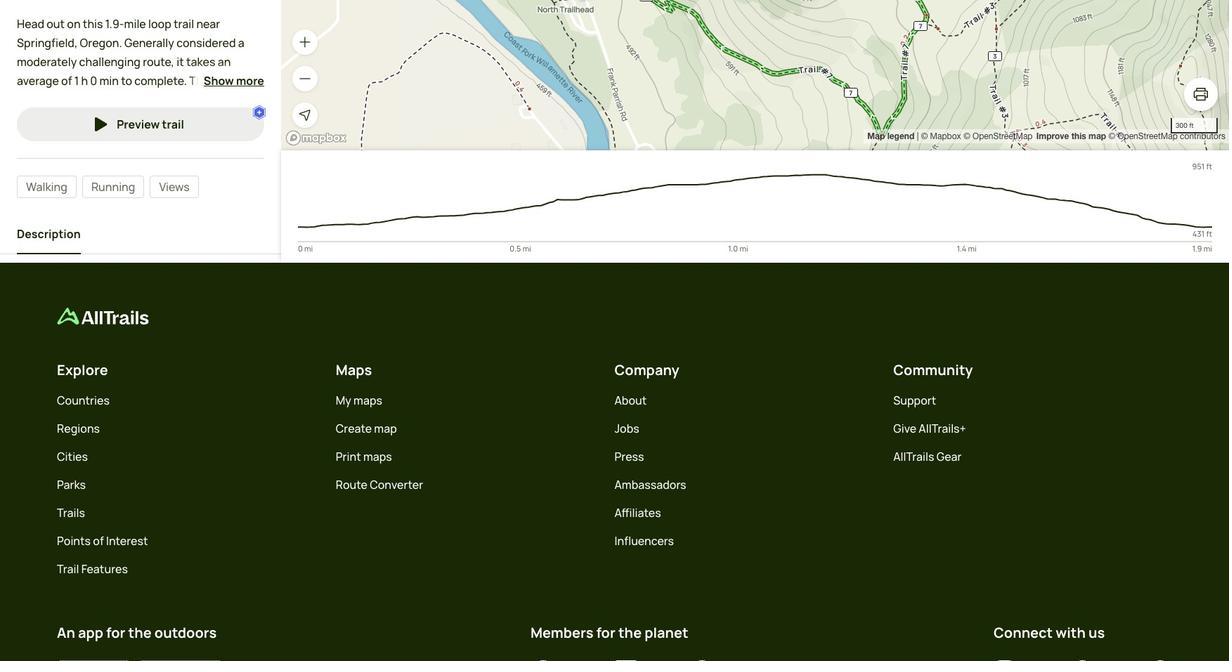 Task type: locate. For each thing, give the bounding box(es) containing it.
cities link
[[57, 449, 88, 465]]

current location image
[[298, 108, 312, 122]]

create map
[[336, 421, 397, 436]]

1 the from the left
[[128, 623, 152, 642]]

community
[[894, 361, 973, 380]]

dialog
[[0, 0, 1229, 661]]

openstreetmap
[[973, 131, 1033, 141], [1118, 131, 1178, 141]]

0 horizontal spatial to
[[121, 73, 132, 89]]

for
[[82, 92, 97, 108], [106, 623, 126, 642], [596, 623, 616, 642]]

trail
[[57, 562, 79, 577]]

1 vertical spatial of
[[49, 130, 60, 146]]

running
[[91, 179, 135, 195]]

maps right my
[[354, 393, 382, 408]]

for right app on the bottom of the page
[[106, 623, 126, 642]]

1 vertical spatial map
[[374, 421, 397, 436]]

is
[[214, 73, 223, 89]]

mapbox
[[930, 131, 961, 141]]

description
[[17, 227, 81, 242]]

alltrails gear
[[894, 449, 962, 465]]

trails link
[[57, 505, 85, 521]]

and
[[143, 92, 162, 108]]

map right create
[[374, 421, 397, 436]]

of left the day.
[[49, 130, 60, 146]]

times up "october." on the left of the page
[[134, 130, 163, 146]]

0 vertical spatial a
[[238, 35, 244, 50]]

for right members
[[596, 623, 616, 642]]

© mapbox link
[[921, 131, 961, 141]]

times
[[17, 130, 47, 146], [134, 130, 163, 146]]

print map image
[[1193, 86, 1210, 103]]

maps
[[354, 393, 382, 408], [363, 449, 392, 465]]

the
[[128, 623, 152, 642], [618, 623, 642, 642]]

best
[[108, 130, 132, 146]]

1 horizontal spatial the
[[618, 623, 642, 642]]

head out on this 1.9-mile loop trail near springfield, oregon. generally considered a moderately challenging route, it takes an average of 1 h 0 min to complete. this is a popular trail for running and walking, but you can still enjoy some solitude during quieter times of day. the best times to visit this trail are january through october.
[[17, 16, 249, 165]]

popular
[[17, 92, 57, 108]]

trail right loop
[[174, 16, 194, 31]]

times down can
[[17, 130, 47, 146]]

this right on
[[83, 16, 103, 31]]

0 horizontal spatial times
[[17, 130, 47, 146]]

for inside head out on this 1.9-mile loop trail near springfield, oregon. generally considered a moderately challenging route, it takes an average of 1 h 0 min to complete. this is a popular trail for running and walking, but you can still enjoy some solitude during quieter times of day. the best times to visit this trail are january through october.
[[82, 92, 97, 108]]

maps up route converter link
[[363, 449, 392, 465]]

trail
[[174, 16, 194, 31], [59, 92, 80, 108], [162, 117, 184, 132], [226, 130, 246, 146]]

give alltrails+
[[894, 421, 966, 436]]

the left 'planet'
[[618, 623, 642, 642]]

©
[[921, 131, 928, 141], [964, 131, 970, 141], [1109, 131, 1116, 141]]

list
[[867, 129, 1226, 143]]

of right points
[[93, 533, 104, 549]]

maps link
[[336, 361, 372, 380]]

0 horizontal spatial a
[[225, 73, 231, 89]]

support link
[[894, 393, 936, 408]]

1 horizontal spatial a
[[238, 35, 244, 50]]

my maps
[[336, 393, 382, 408]]

1 horizontal spatial map
[[1089, 131, 1106, 141]]

to right min
[[121, 73, 132, 89]]

2 openstreetmap from the left
[[1118, 131, 1178, 141]]

a right the considered
[[238, 35, 244, 50]]

an
[[57, 623, 75, 642]]

© right |
[[921, 131, 928, 141]]

press
[[615, 449, 644, 465]]

this right improve
[[1072, 131, 1086, 141]]

countries link
[[57, 393, 110, 408]]

0 vertical spatial map
[[1089, 131, 1106, 141]]

preview trail button
[[17, 108, 264, 141]]

during
[[167, 111, 202, 127]]

alltrails
[[894, 449, 934, 465]]

show more
[[204, 73, 264, 89]]

1 vertical spatial to
[[166, 130, 177, 146]]

influencers
[[615, 533, 674, 549]]

map region
[[281, 0, 1229, 263]]

enjoy
[[60, 111, 89, 127]]

near
[[196, 16, 220, 31]]

2 horizontal spatial ©
[[1109, 131, 1116, 141]]

give alltrails+ link
[[894, 421, 966, 436]]

explore
[[57, 361, 108, 380]]

points of interest link
[[57, 533, 148, 549]]

0 horizontal spatial openstreetmap
[[973, 131, 1033, 141]]

day.
[[62, 130, 83, 146]]

visit
[[179, 130, 201, 146]]

loop
[[148, 16, 171, 31]]

the left outdoors
[[128, 623, 152, 642]]

more
[[236, 73, 264, 89]]

it
[[177, 54, 184, 69]]

takes
[[186, 54, 215, 69]]

2 times from the left
[[134, 130, 163, 146]]

about
[[615, 393, 647, 408]]

0 vertical spatial maps
[[354, 393, 382, 408]]

to left visit
[[166, 130, 177, 146]]

2 horizontal spatial this
[[1072, 131, 1086, 141]]

1 horizontal spatial for
[[106, 623, 126, 642]]

a
[[238, 35, 244, 50], [225, 73, 231, 89]]

app
[[78, 623, 103, 642]]

2 © from the left
[[964, 131, 970, 141]]

regions
[[57, 421, 100, 436]]

1 horizontal spatial times
[[134, 130, 163, 146]]

openstreetmap down 300
[[1118, 131, 1178, 141]]

affiliates
[[615, 505, 661, 521]]

1 horizontal spatial ©
[[964, 131, 970, 141]]

on
[[67, 16, 81, 31]]

map right improve
[[1089, 131, 1106, 141]]

a right is
[[225, 73, 231, 89]]

route
[[336, 477, 368, 493]]

my
[[336, 393, 351, 408]]

company
[[615, 361, 680, 380]]

0 horizontal spatial ©
[[921, 131, 928, 141]]

1
[[74, 73, 79, 89]]

© right "improve this map" link
[[1109, 131, 1116, 141]]

planet
[[645, 623, 689, 642]]

walking,
[[165, 92, 207, 108]]

openstreetmap left improve
[[973, 131, 1033, 141]]

300 ft
[[1176, 121, 1194, 129]]

improve this map link
[[1037, 131, 1106, 141]]

1 horizontal spatial this
[[203, 130, 224, 146]]

jobs link
[[615, 421, 639, 436]]

zoom map out image
[[298, 72, 312, 86]]

region
[[281, 150, 1229, 263]]

0 horizontal spatial the
[[128, 623, 152, 642]]

trail down quieter
[[226, 130, 246, 146]]

© right mapbox
[[964, 131, 970, 141]]

2 horizontal spatial for
[[596, 623, 616, 642]]

regions link
[[57, 421, 100, 436]]

of left the 1
[[61, 73, 72, 89]]

for down 0
[[82, 92, 97, 108]]

1 horizontal spatial openstreetmap
[[1118, 131, 1178, 141]]

trail down walking,
[[162, 117, 184, 132]]

connect with us
[[994, 623, 1105, 642]]

to
[[121, 73, 132, 89], [166, 130, 177, 146]]

january
[[36, 150, 78, 165]]

2 horizontal spatial of
[[93, 533, 104, 549]]

1 © from the left
[[921, 131, 928, 141]]

this down quieter
[[203, 130, 224, 146]]

0 vertical spatial to
[[121, 73, 132, 89]]

0 horizontal spatial for
[[82, 92, 97, 108]]

1 vertical spatial maps
[[363, 449, 392, 465]]

0 vertical spatial of
[[61, 73, 72, 89]]

quieter
[[204, 111, 242, 127]]

1 horizontal spatial to
[[166, 130, 177, 146]]

1 vertical spatial a
[[225, 73, 231, 89]]

improve
[[1037, 131, 1069, 141]]



Task type: describe. For each thing, give the bounding box(es) containing it.
1.9-
[[105, 16, 124, 31]]

points of interest
[[57, 533, 148, 549]]

preview trail
[[117, 117, 184, 132]]

0 horizontal spatial map
[[374, 421, 397, 436]]

countries
[[57, 393, 110, 408]]

ambassadors link
[[615, 477, 686, 493]]

views
[[159, 179, 190, 195]]

preview
[[117, 117, 160, 132]]

maps for print maps
[[363, 449, 392, 465]]

legend
[[887, 131, 915, 141]]

create map link
[[336, 421, 397, 436]]

an
[[218, 54, 231, 69]]

out
[[47, 16, 65, 31]]

print maps link
[[336, 449, 392, 465]]

zoom map in image
[[298, 35, 312, 49]]

complete.
[[134, 73, 187, 89]]

with
[[1056, 623, 1086, 642]]

maps
[[336, 361, 372, 380]]

ambassadors
[[615, 477, 686, 493]]

1 openstreetmap from the left
[[973, 131, 1033, 141]]

|
[[917, 131, 919, 141]]

1 times from the left
[[17, 130, 47, 146]]

alltrails+
[[919, 421, 966, 436]]

description button
[[17, 215, 81, 255]]

parks link
[[57, 477, 86, 493]]

this inside list
[[1072, 131, 1086, 141]]

3 © from the left
[[1109, 131, 1116, 141]]

community link
[[894, 361, 973, 380]]

print
[[336, 449, 361, 465]]

list containing map legend
[[867, 129, 1226, 143]]

support
[[894, 393, 936, 408]]

h
[[81, 73, 88, 89]]

© openstreetmap contributors link
[[1109, 131, 1226, 141]]

show more button
[[204, 73, 264, 89]]

show
[[204, 73, 234, 89]]

are
[[17, 150, 34, 165]]

ft
[[1190, 121, 1194, 129]]

considered
[[177, 35, 236, 50]]

features
[[81, 562, 128, 577]]

1 horizontal spatial of
[[61, 73, 72, 89]]

explore link
[[57, 361, 108, 380]]

maps for my maps
[[354, 393, 382, 408]]

some
[[91, 111, 120, 127]]

this
[[189, 73, 212, 89]]

head
[[17, 16, 44, 31]]

affiliates link
[[615, 505, 661, 521]]

route converter
[[336, 477, 423, 493]]

cookie consent banner dialog
[[17, 595, 1212, 645]]

contributors
[[1180, 131, 1226, 141]]

map legend | © mapbox © openstreetmap improve this map © openstreetmap contributors
[[867, 131, 1226, 141]]

trails
[[57, 505, 85, 521]]

trail inside button
[[162, 117, 184, 132]]

oregon.
[[80, 35, 122, 50]]

2 vertical spatial of
[[93, 533, 104, 549]]

springfield,
[[17, 35, 78, 50]]

trail up enjoy
[[59, 92, 80, 108]]

map inside list
[[1089, 131, 1106, 141]]

2 the from the left
[[618, 623, 642, 642]]

points
[[57, 533, 91, 549]]

print maps
[[336, 449, 392, 465]]

create
[[336, 421, 372, 436]]

map
[[867, 131, 885, 141]]

moderately
[[17, 54, 77, 69]]

converter
[[370, 477, 423, 493]]

0 horizontal spatial this
[[83, 16, 103, 31]]

parks
[[57, 477, 86, 493]]

my maps link
[[336, 393, 382, 408]]

0
[[90, 73, 97, 89]]

0 horizontal spatial of
[[49, 130, 60, 146]]

cities
[[57, 449, 88, 465]]

trail features link
[[57, 562, 128, 577]]

but
[[210, 92, 228, 108]]

members for the planet
[[531, 623, 689, 642]]

300
[[1176, 121, 1188, 129]]

min
[[99, 73, 119, 89]]

alltrails image
[[57, 308, 149, 325]]

interest
[[106, 533, 148, 549]]

can
[[17, 111, 36, 127]]

give
[[894, 421, 917, 436]]

solitude
[[122, 111, 165, 127]]

us
[[1089, 623, 1105, 642]]

challenging
[[79, 54, 141, 69]]

about link
[[615, 393, 647, 408]]

you
[[230, 92, 249, 108]]

gear
[[937, 449, 962, 465]]

trail features
[[57, 562, 128, 577]]

generally
[[124, 35, 174, 50]]

connect
[[994, 623, 1053, 642]]



Task type: vqa. For each thing, say whether or not it's contained in the screenshot.
Enable 3D map icon
no



